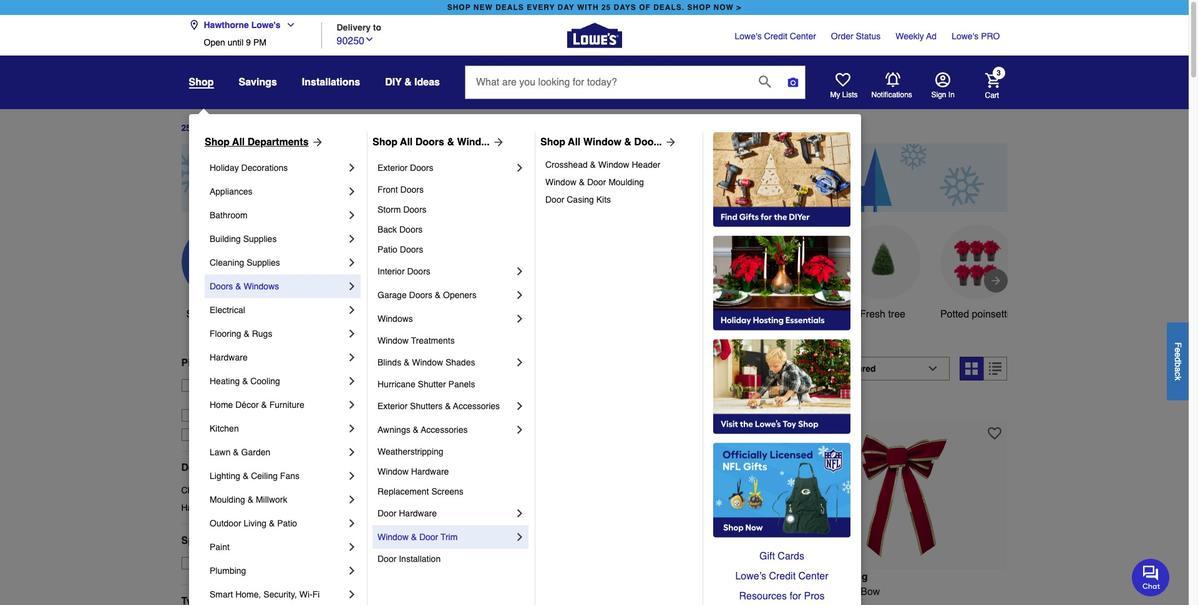 Task type: locate. For each thing, give the bounding box(es) containing it.
25 left days
[[181, 123, 191, 133]]

exterior down hurricane
[[378, 401, 408, 411]]

days
[[614, 3, 637, 12]]

0 vertical spatial plug-
[[543, 587, 567, 598]]

credit
[[765, 31, 788, 41], [770, 571, 796, 583]]

20.62- inside the holiday living 100-count 20.62-ft white incandescent plug- in christmas string lights
[[416, 587, 444, 598]]

doors inside storm doors link
[[404, 205, 427, 215]]

1 horizontal spatial string
[[666, 602, 692, 606]]

savings up the window treatments 'link' at the bottom left
[[486, 309, 521, 320]]

wi-
[[299, 590, 313, 600]]

count inside the holiday living 100-count 20.62-ft white incandescent plug- in christmas string lights
[[387, 587, 413, 598]]

pickup up free
[[181, 358, 214, 369]]

lowe's home improvement account image
[[936, 72, 951, 87]]

decorations inside "link"
[[241, 163, 288, 173]]

arrow right image up crosshead & window header link
[[662, 136, 677, 149]]

door installation
[[378, 554, 441, 564]]

1 vertical spatial center
[[799, 571, 829, 583]]

2 incandescent from the left
[[715, 587, 774, 598]]

supplies up "doors & windows" link
[[247, 258, 280, 268]]

0 vertical spatial accessories
[[453, 401, 500, 411]]

chevron right image for blinds & window shades
[[514, 357, 526, 369]]

door left installation
[[378, 554, 397, 564]]

exterior up front
[[378, 163, 408, 173]]

0 horizontal spatial lights
[[454, 602, 481, 606]]

heart outline image
[[989, 427, 1002, 441]]

& up the heating
[[217, 358, 224, 369]]

& down today
[[274, 393, 280, 403]]

flooring & rugs
[[210, 329, 272, 339]]

chevron right image for appliances
[[346, 185, 358, 198]]

2 string from the left
[[666, 602, 692, 606]]

1 vertical spatial hawthorne
[[200, 393, 242, 403]]

1 vertical spatial plug-
[[583, 602, 607, 606]]

1 horizontal spatial in
[[817, 587, 825, 598]]

& right blinds
[[404, 358, 410, 368]]

lowe's inside lowe's credit center link
[[735, 31, 762, 41]]

nearby
[[282, 393, 309, 403]]

1 horizontal spatial departments
[[248, 137, 309, 148]]

shop inside button
[[186, 309, 210, 320]]

1 horizontal spatial incandescent
[[715, 587, 774, 598]]

2 exterior from the top
[[378, 401, 408, 411]]

0 vertical spatial departments
[[248, 137, 309, 148]]

2 100- from the left
[[583, 587, 603, 598]]

home,
[[236, 590, 261, 600]]

chevron right image for interior doors
[[514, 265, 526, 278]]

all
[[232, 137, 245, 148], [400, 137, 413, 148], [568, 137, 581, 148], [212, 309, 223, 320]]

1 20.62- from the left
[[416, 587, 444, 598]]

1 vertical spatial patio
[[277, 519, 297, 529]]

0 horizontal spatial count
[[387, 587, 413, 598]]

doors down back doors
[[400, 245, 423, 255]]

& up door installation
[[411, 533, 417, 543]]

door left casing
[[546, 195, 565, 205]]

0 vertical spatial center
[[790, 31, 817, 41]]

christmas inside christmas decorations link
[[181, 486, 221, 496]]

2 horizontal spatial living
[[839, 572, 868, 583]]

holiday inside "link"
[[210, 163, 239, 173]]

supplies for cleaning supplies
[[247, 258, 280, 268]]

1 vertical spatial shop
[[186, 309, 210, 320]]

0 horizontal spatial white
[[453, 587, 478, 598]]

led
[[399, 309, 418, 320]]

100- inside 100-count 20.62-ft multicolor incandescent plug-in christmas string lights
[[583, 587, 603, 598]]

2 e from the top
[[1174, 353, 1184, 357]]

1 horizontal spatial savings button
[[466, 225, 541, 322]]

0 vertical spatial pickup
[[181, 358, 214, 369]]

open until 9 pm
[[204, 37, 267, 47]]

doors down front doors
[[404, 205, 427, 215]]

0 horizontal spatial shop
[[448, 3, 471, 12]]

1 compare from the left
[[389, 400, 425, 410]]

1 incandescent from the left
[[481, 587, 541, 598]]

shop inside "link"
[[205, 137, 230, 148]]

2 horizontal spatial in
[[949, 91, 955, 99]]

2 compare from the left
[[823, 400, 859, 410]]

chevron right image for heating & cooling
[[346, 375, 358, 388]]

awnings & accessories
[[378, 425, 468, 435]]

0 horizontal spatial in
[[367, 602, 375, 606]]

chevron right image for paint
[[346, 541, 358, 554]]

1 horizontal spatial christmas
[[378, 602, 423, 606]]

2 shop from the left
[[688, 3, 711, 12]]

1 vertical spatial delivery
[[227, 358, 266, 369]]

1 horizontal spatial moulding
[[609, 177, 644, 187]]

hanging decoration button
[[656, 225, 731, 337]]

interior
[[378, 267, 405, 277]]

1 exterior from the top
[[378, 163, 408, 173]]

1 lights from the left
[[454, 602, 481, 606]]

chevron right image for plumbing
[[346, 565, 358, 578]]

2 20.62- from the left
[[633, 587, 661, 598]]

living
[[244, 519, 267, 529], [406, 572, 435, 583], [839, 572, 868, 583]]

arrow right image
[[490, 136, 505, 149], [662, 136, 677, 149], [990, 275, 1002, 287]]

None search field
[[465, 66, 806, 111]]

deals up the flooring & rugs
[[226, 309, 251, 320]]

resources
[[740, 591, 787, 603]]

shop button
[[189, 76, 214, 89]]

chevron right image
[[346, 162, 358, 174], [514, 162, 526, 174], [346, 280, 358, 293], [514, 289, 526, 302], [346, 304, 358, 317], [346, 328, 358, 340], [514, 357, 526, 369], [346, 375, 358, 388], [346, 399, 358, 411], [514, 400, 526, 413], [346, 423, 358, 435], [346, 446, 358, 459], [346, 470, 358, 483], [346, 541, 358, 554], [346, 565, 358, 578]]

patio inside "link"
[[277, 519, 297, 529]]

chevron right image for window & door trim
[[514, 531, 526, 544]]

0 vertical spatial credit
[[765, 31, 788, 41]]

at:
[[298, 381, 308, 391]]

& right 'lawn'
[[233, 448, 239, 458]]

lights down 'multicolor'
[[694, 602, 721, 606]]

5013254527 element
[[800, 399, 859, 411]]

doors inside back doors link
[[400, 225, 423, 235]]

1 horizontal spatial lights
[[694, 602, 721, 606]]

1 horizontal spatial 25
[[602, 3, 611, 12]]

lowe's home improvement logo image
[[567, 8, 622, 63]]

compare inside 1001813120 element
[[389, 400, 425, 410]]

hawthorne up open until 9 pm
[[204, 20, 249, 30]]

0 vertical spatial exterior
[[378, 163, 408, 173]]

decorations for hanukkah decorations
[[223, 503, 270, 513]]

lowe's down free store pickup today at:
[[245, 393, 272, 403]]

string down door installation "link"
[[426, 602, 452, 606]]

hawthorne lowe's & nearby stores
[[200, 393, 335, 403]]

0 horizontal spatial 25
[[181, 123, 191, 133]]

holiday for holiday decorations
[[210, 163, 239, 173]]

0 horizontal spatial departments
[[181, 463, 242, 474]]

blinds & window shades link
[[378, 351, 514, 375]]

hardware down replacement screens
[[399, 509, 437, 519]]

stores
[[312, 393, 335, 403]]

1 horizontal spatial savings
[[486, 309, 521, 320]]

1 horizontal spatial plug-
[[583, 602, 607, 606]]

building supplies link
[[210, 227, 346, 251]]

deals right of
[[228, 123, 251, 133]]

2 count from the left
[[603, 587, 630, 598]]

shop
[[189, 77, 214, 88], [186, 309, 210, 320]]

window down crosshead
[[546, 177, 577, 187]]

living down installation
[[406, 572, 435, 583]]

1 100- from the left
[[367, 587, 387, 598]]

chevron right image for electrical
[[346, 304, 358, 317]]

departments up the holiday decorations "link"
[[248, 137, 309, 148]]

doors up storm doors
[[401, 185, 424, 195]]

doors inside garage doors & openers link
[[409, 290, 433, 300]]

1 string from the left
[[426, 602, 452, 606]]

kitchen
[[210, 424, 239, 434]]

lowe's up the pm
[[251, 20, 281, 30]]

0 horizontal spatial string
[[426, 602, 452, 606]]

credit up 'search' image
[[765, 31, 788, 41]]

e up d
[[1174, 348, 1184, 353]]

center for lowe's credit center
[[799, 571, 829, 583]]

all for doors
[[400, 137, 413, 148]]

door for installation
[[378, 554, 397, 564]]

all inside shop all doors & wind... link
[[400, 137, 413, 148]]

0 horizontal spatial compare
[[389, 400, 425, 410]]

compare inside 5013254527 element
[[823, 400, 859, 410]]

0 horizontal spatial moulding
[[210, 495, 245, 505]]

living inside the holiday living 100-count 20.62-ft white incandescent plug- in christmas string lights
[[406, 572, 435, 583]]

1 vertical spatial hardware
[[411, 467, 449, 477]]

chevron right image for kitchen
[[346, 423, 358, 435]]

incandescent
[[481, 587, 541, 598], [715, 587, 774, 598]]

& left the rugs at the bottom of the page
[[244, 329, 250, 339]]

window inside "link"
[[584, 137, 622, 148]]

0 horizontal spatial incandescent
[[481, 587, 541, 598]]

1 vertical spatial white
[[453, 587, 478, 598]]

1 ft from the left
[[444, 587, 450, 598]]

on sale
[[204, 559, 235, 569]]

lowe's credit center
[[735, 31, 817, 41]]

ft
[[444, 587, 450, 598], [661, 587, 667, 598]]

chevron right image
[[346, 185, 358, 198], [346, 209, 358, 222], [346, 233, 358, 245], [346, 257, 358, 269], [514, 265, 526, 278], [514, 313, 526, 325], [346, 352, 358, 364], [514, 424, 526, 436], [346, 494, 358, 506], [514, 508, 526, 520], [346, 518, 358, 530], [514, 531, 526, 544], [346, 589, 358, 601]]

window up blinds
[[378, 336, 409, 346]]

all inside shop all departments "link"
[[232, 137, 245, 148]]

0 horizontal spatial plug-
[[543, 587, 567, 598]]

hawthorne down the store
[[200, 393, 242, 403]]

0 horizontal spatial christmas
[[181, 486, 221, 496]]

1 horizontal spatial arrow right image
[[662, 136, 677, 149]]

lowe's down >
[[735, 31, 762, 41]]

1 horizontal spatial patio
[[378, 245, 398, 255]]

doors for storm
[[404, 205, 427, 215]]

& up window & door moulding
[[590, 160, 596, 170]]

0 horizontal spatial 20.62-
[[416, 587, 444, 598]]

free
[[200, 381, 218, 391]]

chevron right image for exterior shutters & accessories
[[514, 400, 526, 413]]

accessories up weatherstripping link
[[421, 425, 468, 435]]

shop new deals every day with 25 days of deals. shop now > link
[[445, 0, 744, 15]]

living up red
[[839, 572, 868, 583]]

1 horizontal spatial ft
[[661, 587, 667, 598]]

fresh tree
[[860, 309, 906, 320]]

departments inside "link"
[[248, 137, 309, 148]]

in inside button
[[949, 91, 955, 99]]

doors inside shop all doors & wind... link
[[416, 137, 445, 148]]

window up window & door moulding link
[[599, 160, 630, 170]]

chevron down image
[[365, 34, 375, 44]]

wind...
[[457, 137, 490, 148]]

doors for garage
[[409, 290, 433, 300]]

& right the store
[[242, 377, 248, 387]]

shop all deals
[[186, 309, 251, 320]]

0 horizontal spatial savings
[[239, 77, 277, 88]]

20.62- left 'multicolor'
[[633, 587, 661, 598]]

shop up crosshead
[[541, 137, 566, 148]]

doors up the exterior doors link on the top of the page
[[416, 137, 445, 148]]

e up b
[[1174, 353, 1184, 357]]

red
[[840, 587, 858, 598]]

all inside shop all deals button
[[212, 309, 223, 320]]

all up crosshead
[[568, 137, 581, 148]]

ft left 'multicolor'
[[661, 587, 667, 598]]

chevron right image for home décor & furniture
[[346, 399, 358, 411]]

delivery up lawn & garden
[[220, 430, 251, 440]]

arrow right image inside shop all window & doo... "link"
[[662, 136, 677, 149]]

window & door trim
[[378, 533, 460, 543]]

hanging
[[675, 309, 712, 320]]

arrow right image inside shop all doors & wind... link
[[490, 136, 505, 149]]

0 vertical spatial shop
[[189, 77, 214, 88]]

1 horizontal spatial living
[[406, 572, 435, 583]]

white inside "button"
[[776, 309, 801, 320]]

my lists
[[831, 91, 858, 99]]

heart outline image
[[772, 427, 786, 441]]

lowe's home improvement notification center image
[[886, 72, 901, 87]]

1 vertical spatial pickup
[[244, 381, 270, 391]]

holiday inside holiday living 8.5-in w red bow
[[800, 572, 836, 583]]

2 horizontal spatial shop
[[541, 137, 566, 148]]

chevron right image for smart home, security, wi-fi
[[346, 589, 358, 601]]

shop for shop all window & doo...
[[541, 137, 566, 148]]

credit inside lowe's credit center link
[[765, 31, 788, 41]]

all down the 25 days of deals
[[232, 137, 245, 148]]

0 vertical spatial windows
[[244, 282, 279, 292]]

lowe's credit center
[[736, 571, 829, 583]]

casing
[[567, 195, 594, 205]]

offers
[[219, 536, 249, 547]]

supplies inside 'link'
[[247, 258, 280, 268]]

windows
[[244, 282, 279, 292], [378, 314, 413, 324]]

20.62- down installation
[[416, 587, 444, 598]]

all for deals
[[212, 309, 223, 320]]

doors up led
[[409, 290, 433, 300]]

supplies for building supplies
[[243, 234, 277, 244]]

& right diy
[[405, 77, 412, 88]]

doors down storm doors
[[400, 225, 423, 235]]

in inside the holiday living 100-count 20.62-ft white incandescent plug- in christmas string lights
[[367, 602, 375, 606]]

hardware for window hardware
[[411, 467, 449, 477]]

1 vertical spatial 25
[[181, 123, 191, 133]]

1 vertical spatial in
[[817, 587, 825, 598]]

departments down 'lawn'
[[181, 463, 242, 474]]

savings inside button
[[486, 309, 521, 320]]

shop all departments
[[205, 137, 309, 148]]

25 right with
[[602, 3, 611, 12]]

w
[[828, 587, 837, 598]]

0 horizontal spatial patio
[[277, 519, 297, 529]]

furniture
[[270, 400, 305, 410]]

cleaning supplies
[[210, 258, 280, 268]]

1 horizontal spatial white
[[776, 309, 801, 320]]

compare for 5013254527 element
[[823, 400, 859, 410]]

delivery up '90250'
[[337, 22, 371, 32]]

doors inside the exterior doors link
[[410, 163, 434, 173]]

moulding up outdoor
[[210, 495, 245, 505]]

plug- inside 100-count 20.62-ft multicolor incandescent plug-in christmas string lights
[[583, 602, 607, 606]]

0 horizontal spatial shop
[[205, 137, 230, 148]]

0 vertical spatial in
[[458, 363, 469, 381]]

credit up resources for pros link
[[770, 571, 796, 583]]

patio up paint link
[[277, 519, 297, 529]]

center up 8.5-
[[799, 571, 829, 583]]

lowe's left pro
[[952, 31, 979, 41]]

hardware down the flooring
[[210, 353, 248, 363]]

0 vertical spatial savings button
[[239, 71, 277, 94]]

1 shop from the left
[[205, 137, 230, 148]]

0 vertical spatial 25
[[602, 3, 611, 12]]

sign in button
[[932, 72, 955, 100]]

shop up exterior doors
[[373, 137, 398, 148]]

center left order
[[790, 31, 817, 41]]

shop inside "link"
[[541, 137, 566, 148]]

diy & ideas button
[[385, 71, 440, 94]]

lights inside the holiday living 100-count 20.62-ft white incandescent plug- in christmas string lights
[[454, 602, 481, 606]]

door casing kits
[[546, 195, 611, 205]]

holiday for holiday living 100-count 20.62-ft white incandescent plug- in christmas string lights
[[367, 572, 403, 583]]

1 vertical spatial credit
[[770, 571, 796, 583]]

doors up garage doors & openers
[[407, 267, 431, 277]]

1 count from the left
[[387, 587, 413, 598]]

accessories down panels
[[453, 401, 500, 411]]

savings down the pm
[[239, 77, 277, 88]]

& right awnings
[[413, 425, 419, 435]]

chevron right image for outdoor living & patio
[[346, 518, 358, 530]]

0 vertical spatial white
[[776, 309, 801, 320]]

doors inside the patio doors link
[[400, 245, 423, 255]]

0 vertical spatial supplies
[[243, 234, 277, 244]]

all up exterior doors
[[400, 137, 413, 148]]

0 vertical spatial moulding
[[609, 177, 644, 187]]

k
[[1174, 376, 1184, 381]]

accessories
[[453, 401, 500, 411], [421, 425, 468, 435]]

shop for shop all deals
[[186, 309, 210, 320]]

0 horizontal spatial living
[[244, 519, 267, 529]]

1 horizontal spatial count
[[603, 587, 630, 598]]

& up casing
[[579, 177, 585, 187]]

string down 'multicolor'
[[666, 602, 692, 606]]

find gifts for the diyer. image
[[714, 132, 851, 227]]

delivery up heating & cooling
[[227, 358, 266, 369]]

lowe's home improvement cart image
[[986, 73, 1001, 88]]

1 horizontal spatial in
[[607, 602, 615, 606]]

arrow right image for shop all window & doo...
[[662, 136, 677, 149]]

supplies up cleaning supplies
[[243, 234, 277, 244]]

smart home, security, wi-fi link
[[210, 583, 346, 606]]

door for casing
[[546, 195, 565, 205]]

ad
[[927, 31, 937, 41]]

compare for 1001813120 element
[[389, 400, 425, 410]]

hawthorne lowe's & nearby stores button
[[200, 392, 335, 404]]

1 vertical spatial savings
[[486, 309, 521, 320]]

header
[[632, 160, 661, 170]]

chevron right image for awnings & accessories
[[514, 424, 526, 436]]

hurricane
[[378, 380, 416, 390]]

0 horizontal spatial savings button
[[239, 71, 277, 94]]

credit inside lowe's credit center link
[[770, 571, 796, 583]]

pros
[[805, 591, 825, 603]]

ft down door installation "link"
[[444, 587, 450, 598]]

exterior for exterior doors
[[378, 163, 408, 173]]

2 horizontal spatial christmas
[[618, 602, 663, 606]]

status
[[856, 31, 881, 41]]

pickup up hawthorne lowe's & nearby stores button
[[244, 381, 270, 391]]

lowe's credit center link
[[714, 567, 851, 587]]

lighting
[[210, 471, 240, 481]]

holiday
[[210, 163, 239, 173], [473, 363, 527, 381], [367, 572, 403, 583], [800, 572, 836, 583]]

2 ft from the left
[[661, 587, 667, 598]]

chevron right image for moulding & millwork
[[346, 494, 358, 506]]

3 shop from the left
[[541, 137, 566, 148]]

hardware up replacement screens
[[411, 467, 449, 477]]

doors down shop all doors & wind...
[[410, 163, 434, 173]]

all up the flooring
[[212, 309, 223, 320]]

garden
[[241, 448, 271, 458]]

1 horizontal spatial 20.62-
[[633, 587, 661, 598]]

doors inside front doors link
[[401, 185, 424, 195]]

weekly
[[896, 31, 925, 41]]

1 vertical spatial windows
[[378, 314, 413, 324]]

25
[[602, 3, 611, 12], [181, 123, 191, 133]]

lowe's pro
[[952, 31, 1001, 41]]

awnings & accessories link
[[378, 418, 514, 442]]

door inside "link"
[[378, 554, 397, 564]]

living inside "link"
[[244, 519, 267, 529]]

1 vertical spatial exterior
[[378, 401, 408, 411]]

door down replacement
[[378, 509, 397, 519]]

living down hanukkah decorations link
[[244, 519, 267, 529]]

shop left new
[[448, 3, 471, 12]]

holiday inside the holiday living 100-count 20.62-ft white incandescent plug- in christmas string lights
[[367, 572, 403, 583]]

flooring & rugs link
[[210, 322, 346, 346]]

list view image
[[990, 363, 1002, 375]]

0 vertical spatial patio
[[378, 245, 398, 255]]

patio down back
[[378, 245, 398, 255]]

lawn & garden link
[[210, 441, 346, 465]]

back
[[378, 225, 397, 235]]

1 vertical spatial supplies
[[247, 258, 280, 268]]

0 vertical spatial deals
[[228, 123, 251, 133]]

chevron right image for doors & windows
[[346, 280, 358, 293]]

1 horizontal spatial shop
[[688, 3, 711, 12]]

crosshead & window header
[[546, 160, 661, 170]]

1 e from the top
[[1174, 348, 1184, 353]]

living inside holiday living 8.5-in w red bow
[[839, 572, 868, 583]]

shop left now
[[688, 3, 711, 12]]

25 days of deals link
[[181, 123, 251, 133]]

chevron right image for lawn & garden
[[346, 446, 358, 459]]

fast delivery
[[200, 430, 251, 440]]

0 horizontal spatial ft
[[444, 587, 450, 598]]

1 horizontal spatial 100-
[[583, 587, 603, 598]]

storm
[[378, 205, 401, 215]]

2 vertical spatial hardware
[[399, 509, 437, 519]]

search image
[[759, 75, 772, 88]]

0 vertical spatial hawthorne
[[204, 20, 249, 30]]

my lists link
[[831, 72, 858, 100]]

0 horizontal spatial arrow right image
[[490, 136, 505, 149]]

window up the crosshead & window header
[[584, 137, 622, 148]]

sign
[[932, 91, 947, 99]]

1 horizontal spatial pickup
[[244, 381, 270, 391]]

1 horizontal spatial shop
[[373, 137, 398, 148]]

& right shutters
[[445, 401, 451, 411]]

2 lights from the left
[[694, 602, 721, 606]]

outdoor living & patio link
[[210, 512, 346, 536]]

lights down door installation "link"
[[454, 602, 481, 606]]

string inside 100-count 20.62-ft multicolor incandescent plug-in christmas string lights
[[666, 602, 692, 606]]

holiday hosting essentials. image
[[714, 236, 851, 331]]

1 vertical spatial deals
[[226, 309, 251, 320]]

0 horizontal spatial 100-
[[367, 587, 387, 598]]

decorations
[[241, 163, 288, 173], [532, 363, 618, 381], [223, 486, 270, 496], [223, 503, 270, 513]]

chevron right image for garage doors & openers
[[514, 289, 526, 302]]

2 shop from the left
[[373, 137, 398, 148]]

all inside shop all window & doo... "link"
[[568, 137, 581, 148]]

90250 button
[[337, 32, 375, 48]]

doors down cleaning
[[210, 282, 233, 292]]

2 horizontal spatial arrow right image
[[990, 275, 1002, 287]]

christmas inside the holiday living 100-count 20.62-ft white incandescent plug- in christmas string lights
[[378, 602, 423, 606]]

windows down garage
[[378, 314, 413, 324]]

door left trim
[[420, 533, 438, 543]]

doors inside interior doors "link"
[[407, 267, 431, 277]]

interior doors
[[378, 267, 431, 277]]

weatherstripping link
[[378, 442, 526, 462]]

center for lowe's credit center
[[790, 31, 817, 41]]

door for hardware
[[378, 509, 397, 519]]

1 horizontal spatial compare
[[823, 400, 859, 410]]

shop left electrical
[[186, 309, 210, 320]]

shop down the open
[[189, 77, 214, 88]]



Task type: vqa. For each thing, say whether or not it's contained in the screenshot.
location Icon
yes



Task type: describe. For each thing, give the bounding box(es) containing it.
chevron right image for cleaning supplies
[[346, 257, 358, 269]]

credit for lowe's
[[770, 571, 796, 583]]

1 vertical spatial departments
[[181, 463, 242, 474]]

chevron right image for flooring & rugs
[[346, 328, 358, 340]]

cleaning supplies link
[[210, 251, 346, 275]]

plug- inside the holiday living 100-count 20.62-ft white incandescent plug- in christmas string lights
[[543, 587, 567, 598]]

interior doors link
[[378, 260, 514, 283]]

& left millwork
[[248, 495, 254, 505]]

window up hurricane shutter panels
[[412, 358, 443, 368]]

diy
[[385, 77, 402, 88]]

lowe's inside hawthorne lowe's button
[[251, 20, 281, 30]]

special offers button
[[181, 525, 347, 557]]

25 days of deals. shop new deals every day. while supplies last. image
[[181, 144, 1008, 212]]

white button
[[751, 225, 826, 322]]

deals.
[[654, 3, 685, 12]]

shop all departments link
[[205, 135, 324, 150]]

credit for lowe's
[[765, 31, 788, 41]]

until
[[228, 37, 244, 47]]

string inside the holiday living 100-count 20.62-ft white incandescent plug- in christmas string lights
[[426, 602, 452, 606]]

& left wind...
[[447, 137, 455, 148]]

resources for pros link
[[714, 587, 851, 606]]

1001813120 element
[[367, 399, 425, 411]]

hawthorne for hawthorne lowe's
[[204, 20, 249, 30]]

1 horizontal spatial windows
[[378, 314, 413, 324]]

window treatments
[[378, 336, 455, 346]]

all for window
[[568, 137, 581, 148]]

christmas inside 100-count 20.62-ft multicolor incandescent plug-in christmas string lights
[[618, 602, 663, 606]]

bathroom
[[210, 210, 248, 220]]

exterior doors
[[378, 163, 434, 173]]

count inside 100-count 20.62-ft multicolor incandescent plug-in christmas string lights
[[603, 587, 630, 598]]

chevron right image for windows
[[514, 313, 526, 325]]

0 horizontal spatial in
[[458, 363, 469, 381]]

patio doors link
[[378, 240, 526, 260]]

25 inside "link"
[[602, 3, 611, 12]]

with
[[578, 3, 599, 12]]

chevron right image for lighting & ceiling fans
[[346, 470, 358, 483]]

lowe's inside lowe's pro link
[[952, 31, 979, 41]]

ft inside 100-count 20.62-ft multicolor incandescent plug-in christmas string lights
[[661, 587, 667, 598]]

kits
[[597, 195, 611, 205]]

f e e d b a c k button
[[1168, 323, 1189, 401]]

in inside 100-count 20.62-ft multicolor incandescent plug-in christmas string lights
[[607, 602, 615, 606]]

chevron right image for building supplies
[[346, 233, 358, 245]]

holiday decorations link
[[210, 156, 346, 180]]

led button
[[371, 225, 446, 322]]

order status link
[[832, 30, 881, 42]]

lowe's home improvement lists image
[[836, 72, 851, 87]]

paint link
[[210, 536, 346, 559]]

building supplies
[[210, 234, 277, 244]]

electrical
[[210, 305, 245, 315]]

replacement
[[378, 487, 429, 497]]

in inside holiday living 8.5-in w red bow
[[817, 587, 825, 598]]

paint
[[210, 543, 230, 553]]

of
[[217, 123, 225, 133]]

building
[[210, 234, 241, 244]]

garage
[[378, 290, 407, 300]]

holiday living 100-count 20.62-ft white incandescent plug- in christmas string lights
[[367, 572, 567, 606]]

new
[[474, 3, 493, 12]]

camera image
[[787, 76, 800, 89]]

shop all deals button
[[181, 225, 256, 322]]

white inside the holiday living 100-count 20.62-ft white incandescent plug- in christmas string lights
[[453, 587, 478, 598]]

hanging decoration
[[670, 309, 717, 335]]

0 vertical spatial savings
[[239, 77, 277, 88]]

90250
[[337, 35, 365, 47]]

shop for shop all doors & wind...
[[373, 137, 398, 148]]

deals inside button
[[226, 309, 251, 320]]

Search Query text field
[[466, 66, 749, 99]]

& down cleaning supplies
[[236, 282, 241, 292]]

storm doors
[[378, 205, 427, 215]]

doors inside "doors & windows" link
[[210, 282, 233, 292]]

fresh
[[860, 309, 886, 320]]

shop for shop all departments
[[205, 137, 230, 148]]

& down hanukkah decorations link
[[269, 519, 275, 529]]

to
[[373, 22, 382, 32]]

2 vertical spatial delivery
[[220, 430, 251, 440]]

doors for exterior
[[410, 163, 434, 173]]

0 horizontal spatial pickup
[[181, 358, 214, 369]]

awnings
[[378, 425, 411, 435]]

doo...
[[635, 137, 662, 148]]

departments element
[[181, 462, 347, 474]]

of
[[639, 3, 651, 12]]

openers
[[443, 290, 477, 300]]

doors for back
[[400, 225, 423, 235]]

chevron right image for exterior doors
[[514, 162, 526, 174]]

window inside 'link'
[[378, 336, 409, 346]]

decorations for holiday decorations
[[241, 163, 288, 173]]

store
[[221, 381, 241, 391]]

gift cards link
[[714, 547, 851, 567]]

>
[[737, 3, 742, 12]]

lists
[[843, 91, 858, 99]]

christmas decorations
[[181, 486, 270, 496]]

kitchen link
[[210, 417, 346, 441]]

shutter
[[418, 380, 446, 390]]

198
[[367, 363, 392, 381]]

resources for pros
[[740, 591, 825, 603]]

100- inside the holiday living 100-count 20.62-ft white incandescent plug- in christmas string lights
[[367, 587, 387, 598]]

living for patio
[[244, 519, 267, 529]]

100-count 20.62-ft multicolor incandescent plug-in christmas string lights
[[583, 587, 774, 606]]

shop new deals every day with 25 days of deals. shop now >
[[448, 3, 742, 12]]

incandescent inside 100-count 20.62-ft multicolor incandescent plug-in christmas string lights
[[715, 587, 774, 598]]

chevron right image for door hardware
[[514, 508, 526, 520]]

20.62- inside 100-count 20.62-ft multicolor incandescent plug-in christmas string lights
[[633, 587, 661, 598]]

smart
[[210, 590, 233, 600]]

arrow right image
[[309, 136, 324, 149]]

plumbing link
[[210, 559, 346, 583]]

& right décor
[[261, 400, 267, 410]]

holiday for holiday living 8.5-in w red bow
[[800, 572, 836, 583]]

millwork
[[256, 495, 288, 505]]

c
[[1174, 372, 1184, 376]]

poinsettia
[[973, 309, 1015, 320]]

incandescent inside the holiday living 100-count 20.62-ft white incandescent plug- in christmas string lights
[[481, 587, 541, 598]]

1 vertical spatial savings button
[[466, 225, 541, 322]]

doors for interior
[[407, 267, 431, 277]]

electrical link
[[210, 298, 346, 322]]

officially licensed n f l gifts. shop now. image
[[714, 443, 851, 538]]

lowe's inside hawthorne lowe's & nearby stores button
[[245, 393, 272, 403]]

ft inside the holiday living 100-count 20.62-ft white incandescent plug- in christmas string lights
[[444, 587, 450, 598]]

arrow right image for shop all doors & wind...
[[490, 136, 505, 149]]

hanukkah
[[181, 503, 221, 513]]

0 vertical spatial hardware
[[210, 353, 248, 363]]

fast
[[200, 430, 217, 440]]

1 vertical spatial moulding
[[210, 495, 245, 505]]

weatherstripping
[[378, 447, 444, 457]]

living for in
[[839, 572, 868, 583]]

potted poinsettia button
[[941, 225, 1016, 322]]

sale
[[218, 559, 235, 569]]

all for departments
[[232, 137, 245, 148]]

hardware for door hardware
[[399, 509, 437, 519]]

exterior for exterior shutters & accessories
[[378, 401, 408, 411]]

& left openers
[[435, 290, 441, 300]]

fresh tree button
[[846, 225, 921, 322]]

0 vertical spatial delivery
[[337, 22, 371, 32]]

lights inside 100-count 20.62-ft multicolor incandescent plug-in christmas string lights
[[694, 602, 721, 606]]

living for count
[[406, 572, 435, 583]]

décor
[[236, 400, 259, 410]]

visit the lowe's toy shop. image
[[714, 340, 851, 435]]

window up replacement
[[378, 467, 409, 477]]

exterior shutters & accessories
[[378, 401, 500, 411]]

1 vertical spatial accessories
[[421, 425, 468, 435]]

heating & cooling
[[210, 377, 280, 387]]

shop for shop
[[189, 77, 214, 88]]

chevron down image
[[281, 20, 296, 30]]

hardware link
[[210, 346, 346, 370]]

& left doo...
[[625, 137, 632, 148]]

grid view image
[[966, 363, 979, 375]]

replacement screens
[[378, 487, 464, 497]]

security,
[[264, 590, 297, 600]]

weekly ad
[[896, 31, 937, 41]]

door down the crosshead & window header
[[588, 177, 606, 187]]

lighting & ceiling fans
[[210, 471, 300, 481]]

heating & cooling link
[[210, 370, 346, 393]]

treatments
[[411, 336, 455, 346]]

special offers
[[181, 536, 249, 547]]

chevron right image for hardware
[[346, 352, 358, 364]]

lighting & ceiling fans link
[[210, 465, 346, 488]]

shades
[[446, 358, 475, 368]]

location image
[[189, 20, 199, 30]]

fans
[[280, 471, 300, 481]]

storm doors link
[[378, 200, 526, 220]]

window up door installation
[[378, 533, 409, 543]]

appliances
[[210, 187, 253, 197]]

doors for patio
[[400, 245, 423, 255]]

home décor & furniture link
[[210, 393, 346, 417]]

free store pickup today at:
[[200, 381, 308, 391]]

0 horizontal spatial windows
[[244, 282, 279, 292]]

potted
[[941, 309, 970, 320]]

chat invite button image
[[1133, 559, 1171, 597]]

doors for front
[[401, 185, 424, 195]]

chevron right image for bathroom
[[346, 209, 358, 222]]

decorations for christmas decorations
[[223, 486, 270, 496]]

1 shop from the left
[[448, 3, 471, 12]]

chevron right image for holiday decorations
[[346, 162, 358, 174]]

hawthorne for hawthorne lowe's & nearby stores
[[200, 393, 242, 403]]

pm
[[253, 37, 267, 47]]

order
[[832, 31, 854, 41]]

cards
[[778, 551, 805, 563]]

shop all doors & wind...
[[373, 137, 490, 148]]

cooling
[[251, 377, 280, 387]]

multicolor
[[669, 587, 712, 598]]

& left ceiling at the left of page
[[243, 471, 249, 481]]



